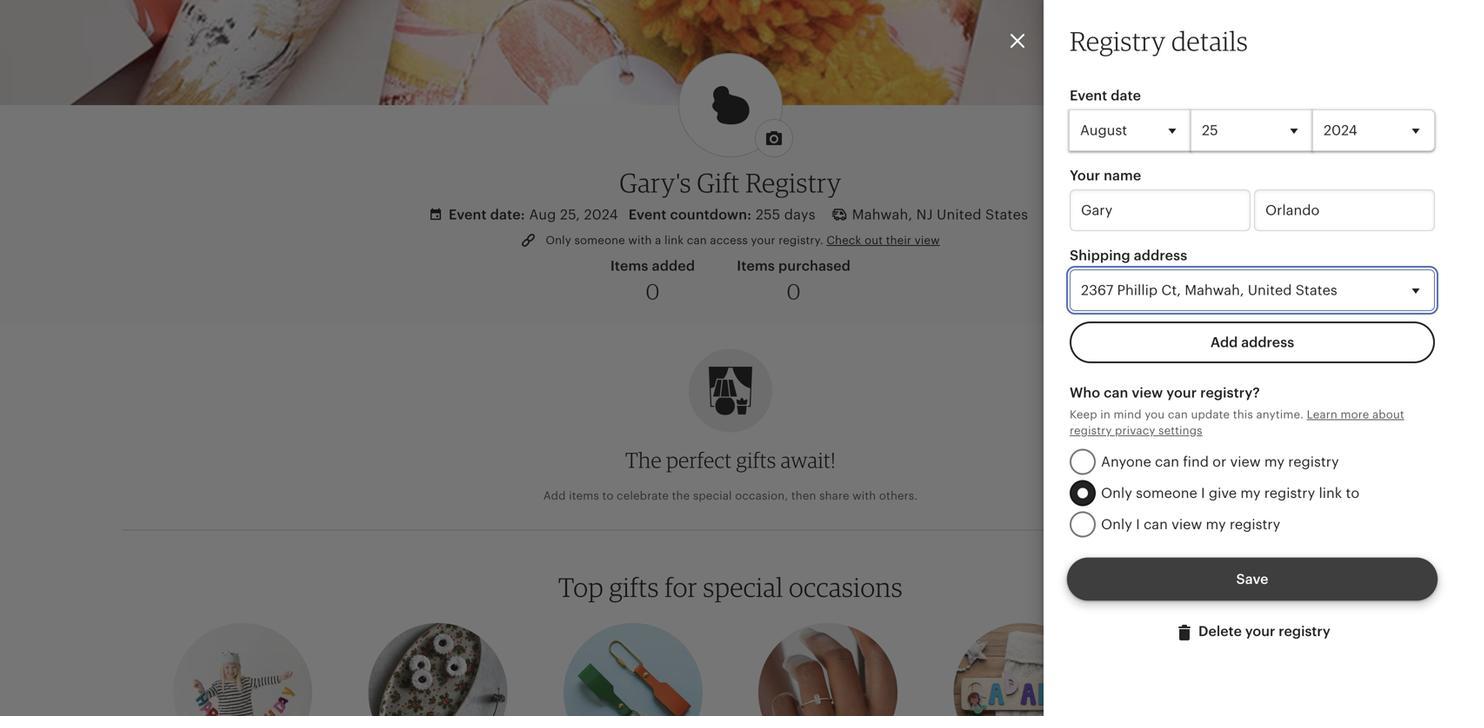 Task type: vqa. For each thing, say whether or not it's contained in the screenshot.
celebrate
yes



Task type: describe. For each thing, give the bounding box(es) containing it.
my for give
[[1240, 486, 1261, 501]]

your
[[1070, 168, 1100, 184]]

event for event date: aug 25, 2024
[[449, 207, 487, 222]]

edit settings
[[1212, 133, 1280, 146]]

you
[[1145, 408, 1165, 421]]

check
[[826, 234, 861, 247]]

delete your registry
[[1195, 624, 1330, 640]]

anytime.
[[1256, 408, 1304, 421]]

view down only someone i give my registry link to
[[1172, 517, 1202, 532]]

find
[[1183, 454, 1209, 470]]

1 horizontal spatial gifts
[[736, 447, 776, 473]]

occasion,
[[735, 490, 788, 503]]

states
[[985, 207, 1028, 222]]

who can view your registry?
[[1070, 385, 1260, 401]]

only for only someone with a link can access your registry. check out their view
[[546, 234, 571, 247]]

delete
[[1198, 624, 1242, 640]]

view up "you"
[[1132, 385, 1163, 401]]

the
[[672, 490, 690, 503]]

event date: aug 25, 2024
[[449, 207, 618, 222]]

learn more about registry privacy settings link
[[1070, 408, 1404, 437]]

top
[[558, 572, 604, 604]]

purchased
[[778, 258, 851, 274]]

event date
[[1070, 88, 1141, 104]]

settings inside button
[[1236, 133, 1280, 146]]

more
[[1341, 408, 1369, 421]]

event countdown: 255 days
[[629, 207, 816, 222]]

0 horizontal spatial registry
[[745, 167, 841, 199]]

can up 'in' on the right bottom
[[1104, 385, 1128, 401]]

mind
[[1114, 408, 1142, 421]]

items for items purchased 0
[[737, 258, 775, 274]]

only someone with a link can access your registry. check out their view
[[546, 234, 940, 247]]

a
[[655, 234, 661, 247]]

someone for i
[[1136, 486, 1197, 501]]

view down nj
[[915, 234, 940, 247]]

registry inside "learn more about registry privacy settings"
[[1070, 424, 1112, 437]]

add address link
[[1070, 322, 1435, 364]]

united
[[937, 207, 982, 222]]

someone for with
[[574, 234, 625, 247]]

registry inside button
[[1279, 624, 1330, 640]]

items purchased 0
[[737, 258, 851, 304]]

255
[[756, 207, 780, 222]]

top gifts for special occasions
[[558, 572, 903, 604]]

0 horizontal spatial i
[[1136, 517, 1140, 532]]

0 horizontal spatial to
[[602, 490, 614, 503]]

perfect
[[666, 447, 732, 473]]

0 horizontal spatial gifts
[[609, 572, 659, 604]]

then
[[791, 490, 816, 503]]

registry details
[[1070, 25, 1248, 57]]

address for add address
[[1241, 335, 1294, 351]]

delete your registry button
[[1070, 611, 1435, 654]]

add items to celebrate the special occasion, then share with others.
[[543, 490, 918, 503]]

others.
[[879, 490, 918, 503]]

items for items added 0
[[610, 258, 648, 274]]

shipping address
[[1070, 248, 1187, 264]]

2024
[[584, 207, 618, 222]]

out
[[865, 234, 883, 247]]

in
[[1100, 408, 1110, 421]]

0 vertical spatial your
[[751, 234, 775, 247]]

edit settings button
[[1150, 125, 1324, 156]]

can left find
[[1155, 454, 1179, 470]]

0 vertical spatial my
[[1264, 454, 1284, 470]]

learn more about registry privacy settings
[[1070, 408, 1404, 437]]

keep
[[1070, 408, 1097, 421]]

0 for items purchased 0
[[787, 279, 801, 304]]

or
[[1212, 454, 1226, 470]]

edit
[[1212, 133, 1233, 146]]

give
[[1209, 486, 1237, 501]]

only for only someone i give my registry link to
[[1101, 486, 1132, 501]]

celebrate
[[617, 490, 669, 503]]

anyone can find or view my registry
[[1101, 454, 1339, 470]]

check out their view link
[[826, 234, 940, 247]]

anyone
[[1101, 454, 1151, 470]]



Task type: locate. For each thing, give the bounding box(es) containing it.
2 vertical spatial your
[[1245, 624, 1275, 640]]

save button
[[1070, 559, 1435, 600]]

registry right the "give"
[[1264, 486, 1315, 501]]

0
[[646, 279, 660, 304], [787, 279, 801, 304]]

1 vertical spatial settings
[[1158, 424, 1202, 437]]

2 horizontal spatial my
[[1264, 454, 1284, 470]]

days
[[784, 207, 816, 222]]

can down anyone at the bottom right of the page
[[1144, 517, 1168, 532]]

can down 'countdown:'
[[687, 234, 707, 247]]

the
[[625, 447, 662, 473]]

your inside button
[[1245, 624, 1275, 640]]

settings right edit
[[1236, 133, 1280, 146]]

1 horizontal spatial my
[[1240, 486, 1261, 501]]

someone down 2024
[[574, 234, 625, 247]]

your up keep in mind you can update this anytime.
[[1166, 385, 1197, 401]]

registry down keep
[[1070, 424, 1112, 437]]

can
[[687, 234, 707, 247], [1104, 385, 1128, 401], [1168, 408, 1188, 421], [1155, 454, 1179, 470], [1144, 517, 1168, 532]]

0 vertical spatial add
[[1210, 335, 1238, 351]]

registry up date
[[1070, 25, 1166, 57]]

1 vertical spatial gifts
[[609, 572, 659, 604]]

gifts
[[736, 447, 776, 473], [609, 572, 659, 604]]

1 horizontal spatial event
[[629, 207, 667, 222]]

items
[[569, 490, 599, 503]]

date:
[[490, 207, 525, 222]]

1 vertical spatial someone
[[1136, 486, 1197, 501]]

to right items on the bottom left of page
[[602, 490, 614, 503]]

registry.
[[779, 234, 823, 247]]

add for add address
[[1210, 335, 1238, 351]]

about
[[1372, 408, 1404, 421]]

1 vertical spatial registry
[[745, 167, 841, 199]]

0 horizontal spatial event
[[449, 207, 487, 222]]

settings down keep in mind you can update this anytime.
[[1158, 424, 1202, 437]]

items added 0
[[610, 258, 695, 304]]

1 horizontal spatial registry
[[1070, 25, 1166, 57]]

learn
[[1307, 408, 1337, 421]]

0 for items added 0
[[646, 279, 660, 304]]

nj
[[916, 207, 933, 222]]

items inside items added 0
[[610, 258, 648, 274]]

2 0 from the left
[[787, 279, 801, 304]]

2 vertical spatial only
[[1101, 517, 1132, 532]]

0 vertical spatial with
[[628, 234, 652, 247]]

event for event date
[[1070, 88, 1107, 104]]

link down learn
[[1319, 486, 1342, 501]]

add up registry?
[[1210, 335, 1238, 351]]

await!
[[781, 447, 836, 473]]

the perfect gifts await!
[[625, 447, 836, 473]]

my for view
[[1206, 517, 1226, 532]]

address
[[1134, 248, 1187, 264], [1241, 335, 1294, 351]]

0 horizontal spatial items
[[610, 258, 648, 274]]

items
[[610, 258, 648, 274], [737, 258, 775, 274]]

view right 'or'
[[1230, 454, 1261, 470]]

can right "you"
[[1168, 408, 1188, 421]]

save
[[1236, 572, 1268, 587]]

add address
[[1210, 335, 1294, 351]]

to
[[1346, 486, 1359, 501], [602, 490, 614, 503]]

event up a
[[629, 207, 667, 222]]

0 vertical spatial i
[[1201, 486, 1205, 501]]

occasions
[[789, 572, 903, 604]]

0 horizontal spatial settings
[[1158, 424, 1202, 437]]

with left a
[[628, 234, 652, 247]]

0 horizontal spatial my
[[1206, 517, 1226, 532]]

registry up days
[[745, 167, 841, 199]]

your right delete
[[1245, 624, 1275, 640]]

registry down save button
[[1279, 624, 1330, 640]]

someone
[[574, 234, 625, 247], [1136, 486, 1197, 501]]

0 inside items purchased 0
[[787, 279, 801, 304]]

0 vertical spatial only
[[546, 234, 571, 247]]

1 vertical spatial add
[[543, 490, 566, 503]]

i left the "give"
[[1201, 486, 1205, 501]]

items down only someone with a link can access your registry. check out their view
[[737, 258, 775, 274]]

event left the date:
[[449, 207, 487, 222]]

registry inside dialog
[[1070, 25, 1166, 57]]

0 down purchased
[[787, 279, 801, 304]]

keep in mind you can update this anytime.
[[1070, 408, 1307, 421]]

mahwah,
[[852, 207, 912, 222]]

0 horizontal spatial someone
[[574, 234, 625, 247]]

default colorful shape profile icon image
[[679, 54, 782, 157], [679, 54, 782, 157]]

address up registry?
[[1241, 335, 1294, 351]]

only i can view my registry
[[1101, 517, 1280, 532]]

1 vertical spatial i
[[1136, 517, 1140, 532]]

2 horizontal spatial your
[[1245, 624, 1275, 640]]

2 vertical spatial my
[[1206, 517, 1226, 532]]

0 vertical spatial settings
[[1236, 133, 1280, 146]]

0 horizontal spatial your
[[751, 234, 775, 247]]

1 vertical spatial link
[[1319, 486, 1342, 501]]

i
[[1201, 486, 1205, 501], [1136, 517, 1140, 532]]

items inside items purchased 0
[[737, 258, 775, 274]]

to inside registry details dialog
[[1346, 486, 1359, 501]]

2 horizontal spatial event
[[1070, 88, 1107, 104]]

with
[[628, 234, 652, 247], [852, 490, 876, 503]]

1 vertical spatial with
[[852, 490, 876, 503]]

1 items from the left
[[610, 258, 648, 274]]

add
[[1210, 335, 1238, 351], [543, 490, 566, 503]]

link inside registry details dialog
[[1319, 486, 1342, 501]]

special right for
[[703, 572, 783, 604]]

1 0 from the left
[[646, 279, 660, 304]]

0 horizontal spatial 0
[[646, 279, 660, 304]]

1 horizontal spatial someone
[[1136, 486, 1197, 501]]

items left the added at the left of page
[[610, 258, 648, 274]]

share
[[819, 490, 849, 503]]

special right the on the bottom of the page
[[693, 490, 732, 503]]

add inside registry details dialog
[[1210, 335, 1238, 351]]

gifts up occasion,
[[736, 447, 776, 473]]

share button
[[1150, 88, 1324, 119]]

added
[[652, 258, 695, 274]]

1 vertical spatial address
[[1241, 335, 1294, 351]]

0 vertical spatial gifts
[[736, 447, 776, 473]]

0 vertical spatial link
[[664, 234, 684, 247]]

gifts left for
[[609, 572, 659, 604]]

someone up only i can view my registry
[[1136, 486, 1197, 501]]

0 down the added at the left of page
[[646, 279, 660, 304]]

mahwah, nj united states
[[852, 207, 1028, 222]]

your down the 255 on the right top
[[751, 234, 775, 247]]

countdown:
[[670, 207, 752, 222]]

1 horizontal spatial address
[[1241, 335, 1294, 351]]

address right shipping
[[1134, 248, 1187, 264]]

0 horizontal spatial add
[[543, 490, 566, 503]]

0 vertical spatial address
[[1134, 248, 1187, 264]]

gary's
[[620, 167, 691, 199]]

name
[[1104, 168, 1141, 184]]

event left date
[[1070, 88, 1107, 104]]

0 vertical spatial special
[[693, 490, 732, 503]]

aug
[[529, 207, 556, 222]]

this
[[1233, 408, 1253, 421]]

1 horizontal spatial to
[[1346, 486, 1359, 501]]

only for only i can view my registry
[[1101, 517, 1132, 532]]

0 horizontal spatial address
[[1134, 248, 1187, 264]]

view
[[915, 234, 940, 247], [1132, 385, 1163, 401], [1230, 454, 1261, 470], [1172, 517, 1202, 532]]

0 vertical spatial registry
[[1070, 25, 1166, 57]]

registry?
[[1200, 385, 1260, 401]]

event
[[1070, 88, 1107, 104], [449, 207, 487, 222], [629, 207, 667, 222]]

1 vertical spatial only
[[1101, 486, 1132, 501]]

1 horizontal spatial i
[[1201, 486, 1205, 501]]

shipping
[[1070, 248, 1130, 264]]

to down the more
[[1346, 486, 1359, 501]]

1 horizontal spatial link
[[1319, 486, 1342, 501]]

1 horizontal spatial with
[[852, 490, 876, 503]]

my
[[1264, 454, 1284, 470], [1240, 486, 1261, 501], [1206, 517, 1226, 532]]

special
[[693, 490, 732, 503], [703, 572, 783, 604]]

1 vertical spatial my
[[1240, 486, 1261, 501]]

1 vertical spatial your
[[1166, 385, 1197, 401]]

1 horizontal spatial add
[[1210, 335, 1238, 351]]

your
[[751, 234, 775, 247], [1166, 385, 1197, 401], [1245, 624, 1275, 640]]

2 items from the left
[[737, 258, 775, 274]]

update
[[1191, 408, 1230, 421]]

event for event countdown: 255 days
[[629, 207, 667, 222]]

who
[[1070, 385, 1100, 401]]

only someone i give my registry link to
[[1101, 486, 1359, 501]]

1 horizontal spatial settings
[[1236, 133, 1280, 146]]

0 horizontal spatial link
[[664, 234, 684, 247]]

settings inside "learn more about registry privacy settings"
[[1158, 424, 1202, 437]]

address for shipping address
[[1134, 248, 1187, 264]]

my right the "give"
[[1240, 486, 1261, 501]]

date
[[1111, 88, 1141, 104]]

1 horizontal spatial your
[[1166, 385, 1197, 401]]

0 vertical spatial someone
[[574, 234, 625, 247]]

link
[[664, 234, 684, 247], [1319, 486, 1342, 501]]

i down anyone at the bottom right of the page
[[1136, 517, 1140, 532]]

registry down only someone i give my registry link to
[[1230, 517, 1280, 532]]

privacy
[[1115, 424, 1155, 437]]

0 horizontal spatial with
[[628, 234, 652, 247]]

0 inside items added 0
[[646, 279, 660, 304]]

registry
[[1070, 25, 1166, 57], [745, 167, 841, 199]]

someone inside registry details dialog
[[1136, 486, 1197, 501]]

your name
[[1070, 168, 1141, 184]]

access
[[710, 234, 748, 247]]

details
[[1171, 25, 1248, 57]]

with right share
[[852, 490, 876, 503]]

1 horizontal spatial 0
[[787, 279, 801, 304]]

gift
[[697, 167, 740, 199]]

add left items on the bottom left of page
[[543, 490, 566, 503]]

link right a
[[664, 234, 684, 247]]

registry down learn
[[1288, 454, 1339, 470]]

their
[[886, 234, 911, 247]]

registry details dialog
[[0, 0, 1461, 717]]

for
[[665, 572, 697, 604]]

1 horizontal spatial items
[[737, 258, 775, 274]]

add for add items to celebrate the special occasion, then share with others.
[[543, 490, 566, 503]]

only
[[546, 234, 571, 247], [1101, 486, 1132, 501], [1101, 517, 1132, 532]]

25,
[[560, 207, 580, 222]]

my down the "give"
[[1206, 517, 1226, 532]]

None text field
[[1070, 190, 1251, 231], [1254, 190, 1435, 231], [1070, 190, 1251, 231], [1254, 190, 1435, 231]]

share
[[1230, 96, 1262, 109]]

1 vertical spatial special
[[703, 572, 783, 604]]

gary's gift registry
[[620, 167, 841, 199]]

event inside registry details dialog
[[1070, 88, 1107, 104]]

my down anytime.
[[1264, 454, 1284, 470]]



